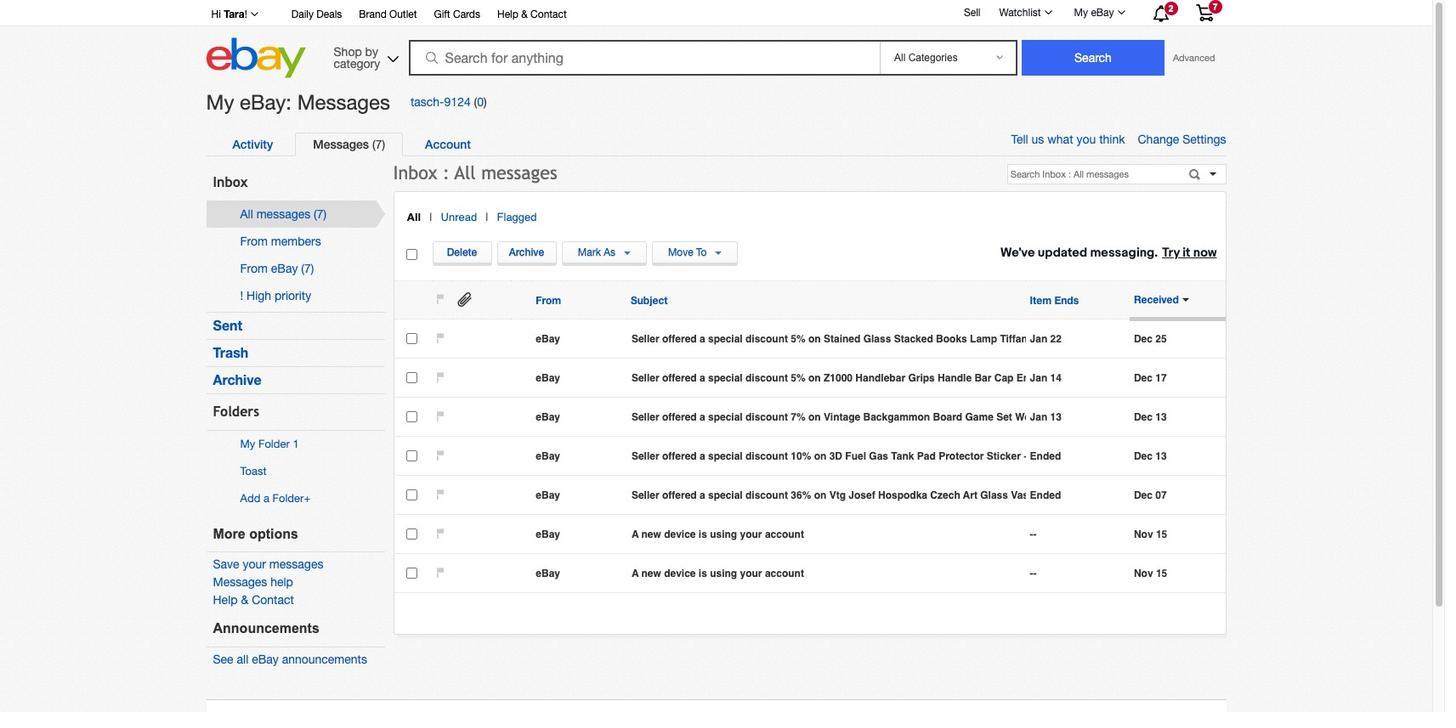 Task type: describe. For each thing, give the bounding box(es) containing it.
mark as
[[578, 247, 616, 259]]

save your messages link
[[213, 558, 323, 572]]

mark as link
[[562, 242, 647, 264]]

13 for jan 13
[[1156, 411, 1167, 423]]

item ends
[[1030, 295, 1079, 307]]

brand outlet link
[[359, 6, 417, 25]]

ebay for seller offered a special discount 7% on vintage backgammon board game set wooden... "link"
[[536, 411, 560, 423]]

22
[[1050, 333, 1062, 345]]

gift cards link
[[434, 6, 480, 25]]

stained
[[824, 333, 861, 345]]

ebay link for seller offered a special discount 36% on vtg josef hospodka czech art glass vase ... link
[[536, 490, 627, 502]]

5 dec from the top
[[1134, 490, 1153, 502]]

0 vertical spatial help & contact link
[[497, 6, 567, 25]]

a for seller offered a special discount 5% on z1000 handlebar grips handle bar cap end...
[[700, 372, 705, 384]]

toast
[[240, 465, 267, 478]]

ebay:
[[240, 90, 292, 114]]

messages (7)
[[313, 137, 385, 151]]

end...
[[1017, 372, 1044, 384]]

add a folder +
[[240, 492, 310, 505]]

account navigation
[[202, 0, 1226, 26]]

7 ebay link from the top
[[536, 568, 627, 580]]

ebay for the 'a new device is using your account' link related to 2nd ebay 'link' from the bottom
[[536, 529, 560, 541]]

gift
[[434, 9, 450, 20]]

us
[[1032, 133, 1044, 146]]

tasch-9124 link
[[411, 96, 471, 109]]

jan for jan 22
[[1030, 333, 1048, 345]]

none submit inside shop by category banner
[[1022, 40, 1165, 76]]

delete button
[[432, 241, 492, 264]]

all | unread | flagged
[[407, 211, 537, 223]]

special for seller offered a special discount 36% on vtg josef hospodka czech art glass vase ...
[[708, 490, 743, 502]]

daily deals
[[291, 9, 342, 20]]

messages inside tab list
[[313, 137, 369, 151]]

my ebay
[[1074, 7, 1114, 19]]

+
[[304, 492, 310, 505]]

your inside save your messages messages help help & contact
[[243, 558, 266, 572]]

from link
[[536, 295, 561, 307]]

activity
[[233, 137, 273, 151]]

seller for seller offered a special discount 5% on stained glass stacked books lamp tiffany...
[[632, 333, 659, 345]]

move to link
[[652, 242, 738, 264]]

my folder 1 link
[[240, 438, 299, 451]]

josef
[[849, 490, 875, 502]]

on for vtg
[[814, 490, 827, 502]]

offered for seller offered a special discount 10% on 3d fuel gas tank pad protector sticker +... ended
[[662, 451, 697, 462]]

pad
[[917, 451, 936, 462]]

offered for seller offered a special discount 5% on z1000 handlebar grips handle bar cap end...
[[662, 372, 697, 384]]

from for from ebay (7)
[[240, 262, 268, 275]]

board
[[933, 411, 963, 423]]

activity link
[[215, 132, 291, 155]]

shop by category
[[334, 45, 380, 70]]

7
[[1213, 2, 1218, 12]]

contact inside account navigation
[[531, 9, 567, 20]]

inbox for inbox
[[213, 175, 248, 191]]

0
[[477, 96, 484, 109]]

try it now link
[[1162, 244, 1217, 261]]

seller offered a special discount 7% on vintage backgammon board game set wooden... link
[[632, 411, 1064, 423]]

! high priority link
[[240, 289, 311, 303]]

sort by attachment link image
[[457, 292, 474, 307]]

hi tara !
[[211, 8, 247, 20]]

sell
[[964, 6, 981, 18]]

Search Inbox : All messages text field
[[1008, 165, 1183, 183]]

2 device from the top
[[664, 568, 696, 580]]

0 horizontal spatial !
[[240, 289, 243, 303]]

1 | from the left
[[429, 211, 432, 223]]

a for 1st ebay 'link' from the bottom of the page
[[632, 568, 639, 580]]

(
[[474, 96, 477, 109]]

ebay inside account navigation
[[1091, 7, 1114, 19]]

dec 13 for jan 13
[[1134, 411, 1167, 423]]

-- for the 'a new device is using your account' link related to 2nd ebay 'link' from the bottom
[[1030, 529, 1037, 541]]

tab list containing activity
[[215, 132, 1209, 156]]

7%
[[791, 411, 806, 423]]

ebay link for seller offered a special discount 5% on stained glass stacked books lamp tiffany... link
[[536, 333, 627, 345]]

unread link
[[441, 211, 477, 223]]

jan for jan 14
[[1030, 372, 1048, 384]]

inbox for inbox : all messages
[[393, 162, 438, 184]]

9124
[[444, 96, 471, 109]]

25
[[1156, 333, 1167, 345]]

advanced
[[1173, 53, 1215, 63]]

help inside save your messages messages help help & contact
[[213, 594, 238, 607]]

dec for 14
[[1134, 372, 1153, 384]]

1
[[293, 438, 299, 451]]

czech
[[930, 490, 960, 502]]

0 vertical spatial glass
[[864, 333, 891, 345]]

unread
[[441, 211, 477, 223]]

see all ebay announcements
[[213, 653, 367, 666]]

my for my folder 1
[[240, 438, 255, 451]]

books
[[936, 333, 967, 345]]

on for 3d
[[814, 451, 827, 462]]

trash
[[213, 345, 249, 361]]

2 horizontal spatial all
[[455, 162, 476, 184]]

help & contact
[[497, 9, 567, 20]]

all
[[237, 653, 248, 666]]

subject
[[631, 295, 668, 307]]

special for seller offered a special discount 5% on z1000 handlebar grips handle bar cap end...
[[708, 372, 743, 384]]

brand outlet
[[359, 9, 417, 20]]

1 vertical spatial messages
[[256, 207, 311, 221]]

sell link
[[956, 6, 988, 18]]

move
[[668, 247, 693, 259]]

special for seller offered a special discount 5% on stained glass stacked books lamp tiffany...
[[708, 333, 743, 345]]

-- for the 'a new device is using your account' link for 1st ebay 'link' from the bottom of the page
[[1030, 568, 1037, 580]]

special for seller offered a special discount 7% on vintage backgammon board game set wooden...
[[708, 411, 743, 423]]

jan 13
[[1030, 411, 1062, 423]]

account
[[425, 137, 471, 151]]

protector
[[939, 451, 984, 462]]

a for 2nd ebay 'link' from the bottom
[[632, 529, 639, 541]]

dec for 22
[[1134, 333, 1153, 345]]

offered for seller offered a special discount 5% on stained glass stacked books lamp tiffany...
[[662, 333, 697, 345]]

)
[[484, 96, 487, 109]]

a for seller offered a special discount 5% on stained glass stacked books lamp tiffany...
[[700, 333, 705, 345]]

sent link
[[213, 318, 242, 334]]

a for seller offered a special discount 10% on 3d fuel gas tank pad protector sticker +... ended
[[700, 451, 705, 462]]

sort by flag link image
[[436, 293, 444, 306]]

your for 1st ebay 'link' from the bottom of the page
[[740, 568, 762, 580]]

2 button
[[1138, 1, 1182, 25]]

all messages (7) link
[[240, 207, 327, 221]]

seller offered a special discount 5% on z1000 handlebar grips handle bar cap end...
[[632, 372, 1044, 384]]

seller offered a special discount 5% on stained glass stacked books lamp tiffany...
[[632, 333, 1041, 345]]

6 ebay link from the top
[[536, 529, 627, 541]]

art
[[963, 490, 978, 502]]

shop
[[334, 45, 362, 58]]

save
[[213, 558, 239, 572]]

sent
[[213, 318, 242, 334]]

members
[[271, 235, 321, 248]]

vase
[[1011, 490, 1034, 502]]

2 new from the top
[[641, 568, 661, 580]]

you
[[1077, 133, 1096, 146]]

(7) for from ebay (7)
[[301, 262, 314, 275]]

ebay for seller offered a special discount 10% on 3d fuel gas tank pad protector sticker +... "link"
[[536, 451, 560, 462]]

on for z1000
[[809, 372, 821, 384]]

seller for seller offered a special discount 5% on z1000 handlebar grips handle bar cap end...
[[632, 372, 659, 384]]

seller for seller offered a special discount 7% on vintage backgammon board game set wooden...
[[632, 411, 659, 423]]

is for 2nd ebay 'link' from the bottom
[[699, 529, 707, 541]]

your for 2nd ebay 'link' from the bottom
[[740, 529, 762, 541]]

17
[[1156, 372, 1167, 384]]

seller offered a special discount 36% on vtg josef hospodka czech art glass vase ...
[[632, 490, 1046, 502]]

to
[[696, 247, 707, 259]]

offered for seller offered a special discount 36% on vtg josef hospodka czech art glass vase ...
[[662, 490, 697, 502]]

discount for z1000
[[746, 372, 788, 384]]

think
[[1099, 133, 1125, 146]]

category
[[334, 57, 380, 70]]

1 vertical spatial glass
[[980, 490, 1008, 502]]

gift cards
[[434, 9, 480, 20]]

seller offered a special discount 10% on 3d fuel gas tank pad protector sticker +... ended
[[632, 451, 1061, 462]]

received link
[[1134, 294, 1190, 306]]

& inside account navigation
[[521, 9, 528, 20]]

1 a new device is using your account from the top
[[632, 529, 804, 541]]

all messages (7)
[[240, 207, 327, 221]]

change settings
[[1138, 133, 1226, 146]]

using for 1st ebay 'link' from the bottom of the page
[[710, 568, 737, 580]]

1 nov 15 from the top
[[1134, 529, 1168, 541]]

my ebay link
[[1065, 3, 1133, 23]]

account for the 'a new device is using your account' link for 1st ebay 'link' from the bottom of the page
[[765, 568, 804, 580]]

all messages filter element
[[398, 207, 429, 227]]

14
[[1050, 372, 1062, 384]]



Task type: vqa. For each thing, say whether or not it's contained in the screenshot.


Task type: locate. For each thing, give the bounding box(es) containing it.
3 jan from the top
[[1030, 411, 1048, 423]]

1 vertical spatial folder
[[273, 492, 304, 505]]

2 discount from the top
[[746, 372, 788, 384]]

contact down help
[[252, 594, 294, 607]]

item
[[1030, 295, 1052, 307]]

1 vertical spatial (7)
[[314, 207, 327, 221]]

on for vintage
[[809, 411, 821, 423]]

1 ended from the top
[[1030, 451, 1061, 462]]

dec left 25
[[1134, 333, 1153, 345]]

what
[[1048, 133, 1073, 146]]

1 jan from the top
[[1030, 333, 1048, 345]]

! right hi
[[245, 9, 247, 20]]

on
[[809, 333, 821, 345], [809, 372, 821, 384], [809, 411, 821, 423], [814, 451, 827, 462], [814, 490, 827, 502]]

2 vertical spatial (7)
[[301, 262, 314, 275]]

2 jan from the top
[[1030, 372, 1048, 384]]

messages help link
[[213, 576, 293, 589]]

0 vertical spatial dec 13
[[1134, 411, 1167, 423]]

1 vertical spatial my
[[206, 90, 234, 114]]

2 nov 15 from the top
[[1134, 568, 1168, 580]]

inbox down activity link
[[213, 175, 248, 191]]

(7) down members
[[301, 262, 314, 275]]

0 vertical spatial folder
[[258, 438, 290, 451]]

1 vertical spatial dec 13
[[1134, 451, 1167, 462]]

on for stained
[[809, 333, 821, 345]]

2
[[1169, 3, 1174, 14]]

my ebay: messages
[[206, 90, 390, 114]]

dec 25
[[1134, 333, 1167, 345]]

0 vertical spatial 5%
[[791, 333, 806, 345]]

4 dec from the top
[[1134, 451, 1153, 462]]

ebay for seller offered a special discount 36% on vtg josef hospodka czech art glass vase ... link
[[536, 490, 560, 502]]

dec for 13
[[1134, 411, 1153, 423]]

from for from members
[[240, 235, 268, 248]]

on left vtg
[[814, 490, 827, 502]]

5 discount from the top
[[746, 490, 788, 502]]

on left stained
[[809, 333, 821, 345]]

1 horizontal spatial contact
[[531, 9, 567, 20]]

0 vertical spatial nov
[[1134, 529, 1153, 541]]

folder left 1
[[258, 438, 290, 451]]

0 vertical spatial account
[[765, 529, 804, 541]]

0 horizontal spatial help & contact link
[[213, 594, 294, 607]]

priority
[[275, 289, 311, 303]]

inbox
[[393, 162, 438, 184], [213, 175, 248, 191]]

from members
[[240, 235, 321, 248]]

2 vertical spatial messages
[[213, 576, 267, 589]]

1 vertical spatial !
[[240, 289, 243, 303]]

0 vertical spatial contact
[[531, 9, 567, 20]]

5 offered from the top
[[662, 490, 697, 502]]

seller offered a special discount 36% on vtg josef hospodka czech art glass vase ... link
[[632, 490, 1046, 502]]

ended
[[1030, 451, 1061, 462], [1030, 490, 1061, 502]]

1 horizontal spatial help & contact link
[[497, 6, 567, 25]]

0 vertical spatial help
[[497, 9, 519, 20]]

from down archive 'button'
[[536, 295, 561, 307]]

discount for vtg
[[746, 490, 788, 502]]

2 a from the top
[[632, 568, 639, 580]]

ebay for seller offered a special discount 5% on stained glass stacked books lamp tiffany... link
[[536, 333, 560, 345]]

--
[[1030, 529, 1037, 541], [1030, 568, 1037, 580]]

tell
[[1011, 133, 1028, 146]]

3 ebay link from the top
[[536, 411, 627, 423]]

delete
[[447, 246, 477, 259]]

submit search request image
[[1188, 169, 1205, 183]]

archive down flagged
[[509, 246, 544, 259]]

1 vertical spatial device
[[664, 568, 696, 580]]

glass right art
[[980, 490, 1008, 502]]

0 vertical spatial a new device is using your account
[[632, 529, 804, 541]]

my right watchlist link at the right top
[[1074, 7, 1088, 19]]

1 offered from the top
[[662, 333, 697, 345]]

messages up help
[[269, 558, 323, 572]]

0 vertical spatial !
[[245, 9, 247, 20]]

1 vertical spatial messages
[[313, 137, 369, 151]]

ebay for the seller offered a special discount 5% on z1000 handlebar grips handle bar cap end... link
[[536, 372, 560, 384]]

1 vertical spatial contact
[[252, 594, 294, 607]]

wooden...
[[1015, 411, 1064, 423]]

0 horizontal spatial inbox
[[213, 175, 248, 191]]

help
[[271, 576, 293, 589]]

archive for archive link
[[213, 372, 262, 388]]

discount left z1000
[[746, 372, 788, 384]]

1 device from the top
[[664, 529, 696, 541]]

0 vertical spatial nov 15
[[1134, 529, 1168, 541]]

13 for ended
[[1156, 451, 1167, 462]]

0 vertical spatial (7)
[[372, 138, 385, 151]]

special
[[708, 333, 743, 345], [708, 372, 743, 384], [708, 411, 743, 423], [708, 451, 743, 462], [708, 490, 743, 502]]

dec 07
[[1134, 490, 1167, 502]]

13 down '14'
[[1050, 411, 1062, 423]]

2 horizontal spatial my
[[1074, 7, 1088, 19]]

None submit
[[1022, 40, 1165, 76]]

2 dec 13 from the top
[[1134, 451, 1167, 462]]

7 link
[[1186, 0, 1224, 25]]

1 horizontal spatial &
[[521, 9, 528, 20]]

add
[[240, 492, 260, 505]]

now
[[1194, 244, 1217, 261]]

seller for seller offered a special discount 36% on vtg josef hospodka czech art glass vase ...
[[632, 490, 659, 502]]

messages down save
[[213, 576, 267, 589]]

1 vertical spatial jan
[[1030, 372, 1048, 384]]

jan 22
[[1030, 333, 1062, 345]]

discount left 7%
[[746, 411, 788, 423]]

1 is from the top
[[699, 529, 707, 541]]

on right 7%
[[809, 411, 821, 423]]

1 vertical spatial 15
[[1156, 568, 1168, 580]]

announcements
[[282, 653, 367, 666]]

0 vertical spatial 15
[[1156, 529, 1168, 541]]

1 dec from the top
[[1134, 333, 1153, 345]]

3 seller from the top
[[632, 411, 659, 423]]

0 vertical spatial --
[[1030, 529, 1037, 541]]

messages down category at the top left of the page
[[297, 90, 390, 114]]

0 link
[[477, 96, 484, 109]]

mark
[[578, 247, 601, 259]]

jan 14
[[1030, 372, 1062, 384]]

5% left stained
[[791, 333, 806, 345]]

1 vertical spatial from
[[240, 262, 268, 275]]

0 horizontal spatial contact
[[252, 594, 294, 607]]

2 seller from the top
[[632, 372, 659, 384]]

0 vertical spatial new
[[641, 529, 661, 541]]

more options
[[213, 527, 298, 541]]

1 vertical spatial 5%
[[791, 372, 806, 384]]

2 nov from the top
[[1134, 568, 1153, 580]]

help right cards
[[497, 9, 519, 20]]

a
[[700, 333, 705, 345], [700, 372, 705, 384], [700, 411, 705, 423], [700, 451, 705, 462], [700, 490, 705, 502], [264, 492, 269, 505]]

help & contact link down messages help link
[[213, 594, 294, 607]]

...
[[1037, 490, 1046, 502]]

inbox left :
[[393, 162, 438, 184]]

(7) up members
[[314, 207, 327, 221]]

4 discount from the top
[[746, 451, 788, 462]]

ends
[[1055, 295, 1079, 307]]

2 a new device is using your account from the top
[[632, 568, 804, 580]]

help down messages help link
[[213, 594, 238, 607]]

dec 13
[[1134, 411, 1167, 423], [1134, 451, 1167, 462]]

a for seller offered a special discount 36% on vtg josef hospodka czech art glass vase ...
[[700, 490, 705, 502]]

2 vertical spatial my
[[240, 438, 255, 451]]

2 dec from the top
[[1134, 372, 1153, 384]]

device
[[664, 529, 696, 541], [664, 568, 696, 580]]

options
[[249, 527, 298, 541]]

5% up 7%
[[791, 372, 806, 384]]

0 vertical spatial messages
[[297, 90, 390, 114]]

vintage
[[824, 411, 861, 423]]

discount for 3d
[[746, 451, 788, 462]]

trash link
[[213, 345, 249, 361]]

gas
[[869, 451, 888, 462]]

1 using from the top
[[710, 529, 737, 541]]

(7) inside messages (7)
[[372, 138, 385, 151]]

0 vertical spatial archive
[[509, 246, 544, 259]]

set
[[997, 411, 1012, 423]]

1 vertical spatial &
[[241, 594, 248, 607]]

seller offered a special discount 5% on stained glass stacked books lamp tiffany... link
[[632, 333, 1041, 345]]

1 horizontal spatial all
[[407, 211, 421, 223]]

my inside account navigation
[[1074, 7, 1088, 19]]

seller for seller offered a special discount 10% on 3d fuel gas tank pad protector sticker +... ended
[[632, 451, 659, 462]]

1 discount from the top
[[746, 333, 788, 345]]

1 seller from the top
[[632, 333, 659, 345]]

from members link
[[240, 235, 321, 248]]

2 5% from the top
[[791, 372, 806, 384]]

glass right stained
[[864, 333, 891, 345]]

! high priority
[[240, 289, 311, 303]]

messages up from members
[[256, 207, 311, 221]]

contact right cards
[[531, 9, 567, 20]]

0 vertical spatial is
[[699, 529, 707, 541]]

0 horizontal spatial |
[[429, 211, 432, 223]]

toast link
[[240, 465, 267, 478]]

| left unread link
[[429, 211, 432, 223]]

13
[[1050, 411, 1062, 423], [1156, 411, 1167, 423], [1156, 451, 1167, 462]]

4 special from the top
[[708, 451, 743, 462]]

offered for seller offered a special discount 7% on vintage backgammon board game set wooden...
[[662, 411, 697, 423]]

13 up 07
[[1156, 451, 1167, 462]]

2 offered from the top
[[662, 372, 697, 384]]

see all ebay announcements link
[[213, 653, 367, 666]]

2 vertical spatial jan
[[1030, 411, 1048, 423]]

help & contact link right cards
[[497, 6, 567, 25]]

5%
[[791, 333, 806, 345], [791, 372, 806, 384]]

special for seller offered a special discount 10% on 3d fuel gas tank pad protector sticker +... ended
[[708, 451, 743, 462]]

1 nov from the top
[[1134, 529, 1153, 541]]

all for all messages (7)
[[240, 207, 253, 221]]

discount for vintage
[[746, 411, 788, 423]]

1 horizontal spatial my
[[240, 438, 255, 451]]

2 a new device is using your account link from the top
[[632, 568, 1026, 580]]

archive link
[[213, 372, 262, 388]]

15 for the 'a new device is using your account' link related to 2nd ebay 'link' from the bottom
[[1156, 529, 1168, 541]]

| right unread link
[[486, 211, 488, 223]]

1 vertical spatial nov 15
[[1134, 568, 1168, 580]]

handle
[[938, 372, 972, 384]]

2 -- from the top
[[1030, 568, 1037, 580]]

3 dec from the top
[[1134, 411, 1153, 423]]

1 vertical spatial a
[[632, 568, 639, 580]]

None checkbox
[[436, 333, 444, 346], [406, 334, 417, 345], [406, 412, 417, 423], [406, 451, 417, 462], [436, 489, 444, 502], [436, 567, 444, 580], [436, 333, 444, 346], [406, 334, 417, 345], [406, 412, 417, 423], [406, 451, 417, 462], [436, 489, 444, 502], [436, 567, 444, 580]]

3 discount from the top
[[746, 411, 788, 423]]

1 horizontal spatial inbox
[[393, 162, 438, 184]]

jan left the 22
[[1030, 333, 1048, 345]]

! inside 'hi tara !'
[[245, 9, 247, 20]]

seller offered a special discount 10% on 3d fuel gas tank pad protector sticker +... link
[[632, 451, 1038, 462]]

a
[[632, 529, 639, 541], [632, 568, 639, 580]]

0 vertical spatial using
[[710, 529, 737, 541]]

tab list
[[215, 132, 1209, 156]]

my up the toast link in the left of the page
[[240, 438, 255, 451]]

-
[[1030, 529, 1033, 541], [1033, 529, 1037, 541], [1030, 568, 1033, 580], [1033, 568, 1037, 580]]

outlet
[[389, 9, 417, 20]]

dec 13 down dec 17
[[1134, 411, 1167, 423]]

ebay for the 'a new device is using your account' link for 1st ebay 'link' from the bottom of the page
[[536, 568, 560, 580]]

1 horizontal spatial glass
[[980, 490, 1008, 502]]

jan for jan 13
[[1030, 411, 1048, 423]]

& right cards
[[521, 9, 528, 20]]

tank
[[891, 451, 914, 462]]

4 ebay link from the top
[[536, 451, 627, 462]]

footer
[[206, 699, 1226, 712]]

on left z1000
[[809, 372, 821, 384]]

1 a from the top
[[632, 529, 639, 541]]

1 vertical spatial help
[[213, 594, 238, 607]]

my left ebay: on the left top of the page
[[206, 90, 234, 114]]

2 is from the top
[[699, 568, 707, 580]]

0 vertical spatial my
[[1074, 7, 1088, 19]]

shop by category banner
[[202, 0, 1226, 82]]

is for 1st ebay 'link' from the bottom of the page
[[699, 568, 707, 580]]

None checkbox
[[406, 249, 417, 260], [436, 372, 444, 385], [406, 373, 417, 384], [436, 411, 444, 424], [436, 450, 444, 463], [406, 490, 417, 501], [436, 528, 444, 541], [406, 529, 417, 540], [406, 568, 417, 579], [406, 249, 417, 260], [436, 372, 444, 385], [406, 373, 417, 384], [436, 411, 444, 424], [436, 450, 444, 463], [406, 490, 417, 501], [436, 528, 444, 541], [406, 529, 417, 540], [406, 568, 417, 579]]

2 special from the top
[[708, 372, 743, 384]]

3 special from the top
[[708, 411, 743, 423]]

ebay link for the seller offered a special discount 5% on z1000 handlebar grips handle bar cap end... link
[[536, 372, 627, 384]]

seller
[[632, 333, 659, 345], [632, 372, 659, 384], [632, 411, 659, 423], [632, 451, 659, 462], [632, 490, 659, 502]]

1 a new device is using your account link from the top
[[632, 529, 1026, 541]]

1 vertical spatial a new device is using your account link
[[632, 568, 1026, 580]]

0 vertical spatial a new device is using your account link
[[632, 529, 1026, 541]]

account
[[765, 529, 804, 541], [765, 568, 804, 580]]

archive down trash
[[213, 372, 262, 388]]

4 offered from the top
[[662, 451, 697, 462]]

1 horizontal spatial !
[[245, 9, 247, 20]]

1 vertical spatial archive
[[213, 372, 262, 388]]

1 account from the top
[[765, 529, 804, 541]]

1 vertical spatial account
[[765, 568, 804, 580]]

2 ebay link from the top
[[536, 372, 627, 384]]

messages
[[297, 90, 390, 114], [313, 137, 369, 151], [213, 576, 267, 589]]

archive
[[509, 246, 544, 259], [213, 372, 262, 388]]

13 down 17 on the bottom of page
[[1156, 411, 1167, 423]]

cap
[[994, 372, 1014, 384]]

1 new from the top
[[641, 529, 661, 541]]

0 vertical spatial &
[[521, 9, 528, 20]]

my for my ebay: messages
[[206, 90, 234, 114]]

discount for stained
[[746, 333, 788, 345]]

2 15 from the top
[[1156, 568, 1168, 580]]

dec left 17 on the bottom of page
[[1134, 372, 1153, 384]]

from up from ebay (7)
[[240, 235, 268, 248]]

1 vertical spatial help & contact link
[[213, 594, 294, 607]]

nov
[[1134, 529, 1153, 541], [1134, 568, 1153, 580]]

messages down my ebay: messages
[[313, 137, 369, 151]]

discount left 36%
[[746, 490, 788, 502]]

on left 3d
[[814, 451, 827, 462]]

item ends link
[[1030, 295, 1079, 307]]

ebay link for seller offered a special discount 7% on vintage backgammon board game set wooden... "link"
[[536, 411, 627, 423]]

1 special from the top
[[708, 333, 743, 345]]

all right :
[[455, 162, 476, 184]]

0 horizontal spatial glass
[[864, 333, 891, 345]]

inbox : all messages
[[393, 162, 558, 184]]

1 horizontal spatial archive
[[509, 246, 544, 259]]

archive for archive 'button'
[[509, 246, 544, 259]]

tell us what you think link
[[1011, 133, 1138, 146]]

5% for stained
[[791, 333, 806, 345]]

3 offered from the top
[[662, 411, 697, 423]]

discount left stained
[[746, 333, 788, 345]]

messages up flagged 'link'
[[481, 162, 558, 184]]

1 15 from the top
[[1156, 529, 1168, 541]]

5% for z1000
[[791, 372, 806, 384]]

dec down dec 17
[[1134, 411, 1153, 423]]

glass
[[864, 333, 891, 345], [980, 490, 1008, 502]]

help inside account navigation
[[497, 9, 519, 20]]

0 horizontal spatial all
[[240, 207, 253, 221]]

0 vertical spatial device
[[664, 529, 696, 541]]

2 vertical spatial messages
[[269, 558, 323, 572]]

all up from members
[[240, 207, 253, 221]]

messages inside save your messages messages help help & contact
[[269, 558, 323, 572]]

5 ebay link from the top
[[536, 490, 627, 502]]

2 ended from the top
[[1030, 490, 1061, 502]]

a new device is using your account link for 1st ebay 'link' from the bottom of the page
[[632, 568, 1026, 580]]

dec up dec 07
[[1134, 451, 1153, 462]]

ended down +... on the bottom
[[1030, 490, 1061, 502]]

2 vertical spatial from
[[536, 295, 561, 307]]

1 vertical spatial a new device is using your account
[[632, 568, 804, 580]]

1 vertical spatial using
[[710, 568, 737, 580]]

messages
[[481, 162, 558, 184], [256, 207, 311, 221], [269, 558, 323, 572]]

1 ebay link from the top
[[536, 333, 627, 345]]

advanced link
[[1165, 41, 1224, 75]]

tasch-
[[411, 96, 444, 109]]

received
[[1134, 294, 1179, 306]]

15 for the 'a new device is using your account' link for 1st ebay 'link' from the bottom of the page
[[1156, 568, 1168, 580]]

flagged link
[[497, 211, 537, 223]]

ebay link for seller offered a special discount 10% on 3d fuel gas tank pad protector sticker +... "link"
[[536, 451, 627, 462]]

tara
[[224, 8, 245, 20]]

all left unread link
[[407, 211, 421, 223]]

0 vertical spatial from
[[240, 235, 268, 248]]

0 horizontal spatial help
[[213, 594, 238, 607]]

nov for 1st ebay 'link' from the bottom of the page
[[1134, 568, 1153, 580]]

Search for anything text field
[[411, 42, 877, 74]]

messaging.
[[1090, 244, 1158, 261]]

& inside save your messages messages help help & contact
[[241, 594, 248, 607]]

archive button
[[497, 241, 556, 264]]

0 horizontal spatial &
[[241, 594, 248, 607]]

contact inside save your messages messages help help & contact
[[252, 594, 294, 607]]

dec 13 for ended
[[1134, 451, 1167, 462]]

jan right set
[[1030, 411, 1048, 423]]

a for seller offered a special discount 7% on vintage backgammon board game set wooden...
[[700, 411, 705, 423]]

my for my ebay
[[1074, 7, 1088, 19]]

1 5% from the top
[[791, 333, 806, 345]]

0 vertical spatial messages
[[481, 162, 558, 184]]

4 seller from the top
[[632, 451, 659, 462]]

using for 2nd ebay 'link' from the bottom
[[710, 529, 737, 541]]

a new device is using your account link for 2nd ebay 'link' from the bottom
[[632, 529, 1026, 541]]

game
[[965, 411, 994, 423]]

jan left '14'
[[1030, 372, 1048, 384]]

2 | from the left
[[486, 211, 488, 223]]

vtg
[[830, 490, 846, 502]]

1 dec 13 from the top
[[1134, 411, 1167, 423]]

! left high
[[240, 289, 243, 303]]

(7) for all messages (7)
[[314, 207, 327, 221]]

0 horizontal spatial archive
[[213, 372, 262, 388]]

0 horizontal spatial my
[[206, 90, 234, 114]]

dec left 07
[[1134, 490, 1153, 502]]

1 vertical spatial is
[[699, 568, 707, 580]]

ended down jan 13
[[1030, 451, 1061, 462]]

1 horizontal spatial help
[[497, 9, 519, 20]]

handlebar
[[856, 372, 905, 384]]

dec 13 up dec 07
[[1134, 451, 1167, 462]]

from ebay (7) link
[[240, 262, 314, 275]]

(7) left the account link
[[372, 138, 385, 151]]

& down messages help link
[[241, 594, 248, 607]]

all for all | unread | flagged
[[407, 211, 421, 223]]

5 seller from the top
[[632, 490, 659, 502]]

account for the 'a new device is using your account' link related to 2nd ebay 'link' from the bottom
[[765, 529, 804, 541]]

2 using from the top
[[710, 568, 737, 580]]

1 vertical spatial --
[[1030, 568, 1037, 580]]

from up high
[[240, 262, 268, 275]]

1 vertical spatial ended
[[1030, 490, 1061, 502]]

:
[[443, 162, 450, 184]]

36%
[[791, 490, 811, 502]]

1 horizontal spatial |
[[486, 211, 488, 223]]

nov for 2nd ebay 'link' from the bottom
[[1134, 529, 1153, 541]]

2 account from the top
[[765, 568, 804, 580]]

lamp
[[970, 333, 997, 345]]

sticker
[[987, 451, 1021, 462]]

deals
[[317, 9, 342, 20]]

contact
[[531, 9, 567, 20], [252, 594, 294, 607]]

messages inside save your messages messages help help & contact
[[213, 576, 267, 589]]

0 vertical spatial a
[[632, 529, 639, 541]]

search image
[[426, 52, 437, 64]]

5 special from the top
[[708, 490, 743, 502]]

0 vertical spatial ended
[[1030, 451, 1061, 462]]

discount left 10% at the bottom
[[746, 451, 788, 462]]

1 -- from the top
[[1030, 529, 1037, 541]]

archive inside 'button'
[[509, 246, 544, 259]]

folder right add
[[273, 492, 304, 505]]

1 vertical spatial nov
[[1134, 568, 1153, 580]]

0 vertical spatial jan
[[1030, 333, 1048, 345]]

1 vertical spatial new
[[641, 568, 661, 580]]



